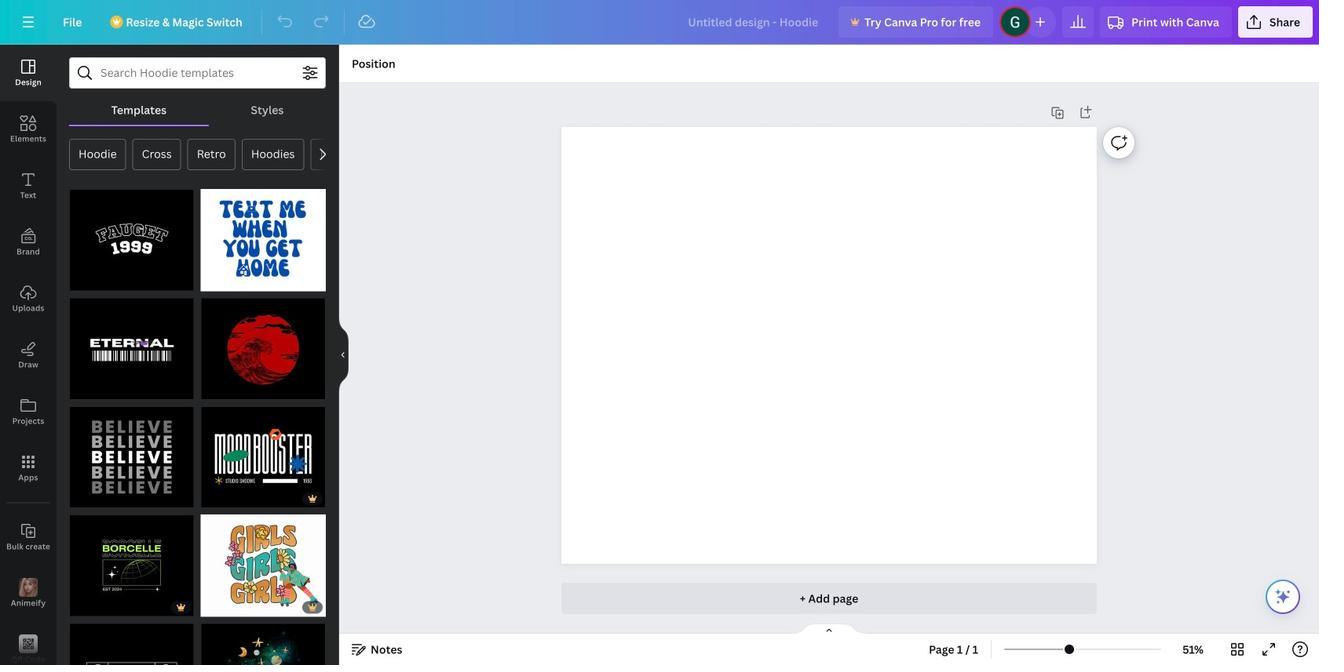 Task type: describe. For each thing, give the bounding box(es) containing it.
red and black illustrated waves hoodie group
[[201, 288, 326, 400]]

black white minimalist good vibes hoodie image
[[69, 624, 194, 666]]

black and green modern mood booster hoodie group
[[201, 397, 326, 509]]

blue cool hoodies group
[[201, 180, 326, 292]]

black white and grey simple believe hoodie group
[[69, 397, 194, 509]]

yellow blue abstrack illustration  of space hoodie image
[[201, 624, 326, 666]]

main menu bar
[[0, 0, 1319, 45]]

black white and grey simple believe hoodie image
[[69, 407, 194, 509]]

tosca and orange simple retro girls hoodie group
[[201, 506, 326, 618]]

green white bold minimalist streetwear hoodie group
[[69, 506, 194, 618]]

black modern eternal hoodie image
[[69, 298, 194, 400]]

black and white sport modern hoodie group
[[69, 180, 194, 292]]

Search Hoodie templates search field
[[101, 58, 294, 88]]



Task type: vqa. For each thing, say whether or not it's contained in the screenshot.
Powerful's apps
no



Task type: locate. For each thing, give the bounding box(es) containing it.
black white minimalist good vibes hoodie group
[[69, 614, 194, 666]]

black and green modern mood booster hoodie image
[[201, 407, 326, 509]]

blue cool hoodies image
[[201, 189, 326, 292]]

show pages image
[[791, 623, 867, 636]]

black modern eternal hoodie group
[[69, 288, 194, 400]]

Zoom button
[[1168, 638, 1219, 663]]

Design title text field
[[675, 6, 832, 38]]

black and white sport modern hoodie image
[[69, 189, 194, 292]]

green white bold minimalist streetwear hoodie image
[[69, 515, 194, 618]]

side panel tab list
[[0, 45, 57, 666]]

yellow blue abstrack illustration  of space hoodie group
[[201, 614, 326, 666]]

tosca and orange simple retro girls hoodie image
[[201, 515, 326, 618]]

canva assistant image
[[1274, 588, 1292, 607]]

hide image
[[338, 318, 349, 393]]



